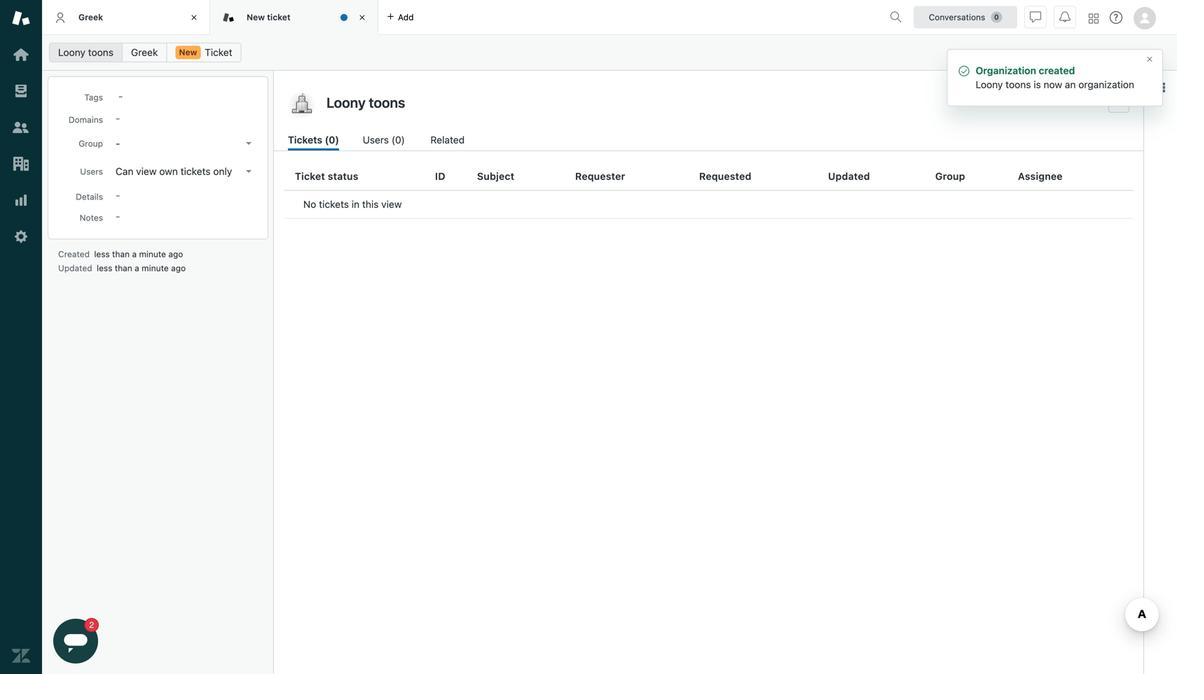 Task type: vqa. For each thing, say whether or not it's contained in the screenshot.
bottom Group
yes



Task type: describe. For each thing, give the bounding box(es) containing it.
can view own tickets only button
[[111, 162, 257, 181]]

requested
[[699, 170, 751, 182]]

updated inside created less than a minute ago updated less than a minute ago
[[58, 263, 92, 273]]

(0) for tickets (0)
[[325, 134, 339, 146]]

0 vertical spatial group
[[79, 139, 103, 149]]

add button
[[378, 0, 422, 34]]

an
[[1065, 79, 1076, 90]]

button displays agent's chat status as invisible. image
[[1030, 12, 1041, 23]]

greek inside tab
[[78, 12, 103, 22]]

notifications image
[[1059, 12, 1071, 23]]

id
[[435, 170, 445, 182]]

organization
[[976, 65, 1036, 76]]

tickets (0) link
[[288, 132, 339, 151]]

no tickets in this view
[[303, 199, 402, 210]]

tickets (0)
[[288, 134, 339, 146]]

get started image
[[12, 46, 30, 64]]

notes
[[80, 213, 103, 223]]

created
[[1039, 65, 1075, 76]]

tags
[[84, 92, 103, 102]]

related
[[430, 134, 465, 146]]

this
[[362, 199, 379, 210]]

get help image
[[1110, 11, 1122, 24]]

can
[[116, 166, 133, 177]]

loony inside loony toons 'link'
[[58, 47, 85, 58]]

tickets
[[288, 134, 322, 146]]

in
[[352, 199, 360, 210]]

conversations
[[929, 12, 985, 22]]

greek link
[[122, 43, 167, 62]]

new for new
[[179, 47, 197, 57]]

requester
[[575, 170, 625, 182]]

0 vertical spatial less
[[94, 249, 110, 259]]

view inside button
[[136, 166, 157, 177]]

ticket for ticket
[[205, 47, 232, 58]]

related link
[[430, 132, 466, 151]]

users for users
[[80, 167, 103, 177]]

0 vertical spatial a
[[132, 249, 137, 259]]

created
[[58, 249, 90, 259]]

1 horizontal spatial close image
[[1146, 55, 1154, 63]]

0 vertical spatial minute
[[139, 249, 166, 259]]

zendesk image
[[12, 647, 30, 666]]

reporting image
[[12, 191, 30, 209]]

zendesk products image
[[1089, 14, 1099, 23]]

0 vertical spatial ago
[[168, 249, 183, 259]]

apps image
[[1155, 82, 1166, 93]]

admin image
[[12, 228, 30, 246]]

1 vertical spatial a
[[135, 263, 139, 273]]

zendesk support image
[[12, 9, 30, 27]]

users for users (0)
[[363, 134, 389, 146]]

loony toons
[[58, 47, 113, 58]]

organization
[[1078, 79, 1134, 90]]

close image inside new ticket tab
[[355, 11, 369, 25]]

only
[[213, 166, 232, 177]]

details
[[76, 192, 103, 202]]

view inside grid
[[381, 199, 402, 210]]



Task type: locate. For each thing, give the bounding box(es) containing it.
1 vertical spatial than
[[115, 263, 132, 273]]

greek tab
[[42, 0, 210, 35]]

1 vertical spatial tickets
[[319, 199, 349, 210]]

1 horizontal spatial new
[[247, 12, 265, 22]]

now
[[1044, 79, 1062, 90]]

arrow down image
[[246, 142, 252, 145], [246, 170, 252, 173]]

toons inside loony toons 'link'
[[88, 47, 113, 58]]

1 vertical spatial view
[[381, 199, 402, 210]]

arrow down image right "only" on the left top of page
[[246, 170, 252, 173]]

0 vertical spatial greek
[[78, 12, 103, 22]]

greek inside secondary element
[[131, 47, 158, 58]]

0 vertical spatial updated
[[828, 170, 870, 182]]

ticket up - field
[[205, 47, 232, 58]]

1 (0) from the left
[[325, 134, 339, 146]]

0 horizontal spatial toons
[[88, 47, 113, 58]]

less right created
[[94, 249, 110, 259]]

(0) right tickets
[[325, 134, 339, 146]]

views image
[[12, 82, 30, 100]]

0 vertical spatial close image
[[355, 11, 369, 25]]

users
[[363, 134, 389, 146], [80, 167, 103, 177]]

assignee
[[1018, 170, 1063, 182]]

1 vertical spatial updated
[[58, 263, 92, 273]]

subject
[[477, 170, 514, 182]]

- field
[[113, 88, 257, 104]]

greek up loony toons at left
[[78, 12, 103, 22]]

0 horizontal spatial new
[[179, 47, 197, 57]]

new inside secondary element
[[179, 47, 197, 57]]

arrow down image for -
[[246, 142, 252, 145]]

domains
[[69, 115, 103, 125]]

arrow down image inside the can view own tickets only button
[[246, 170, 252, 173]]

tickets
[[181, 166, 211, 177], [319, 199, 349, 210]]

users right tickets (0)
[[363, 134, 389, 146]]

-
[[116, 138, 120, 149]]

1 horizontal spatial users
[[363, 134, 389, 146]]

0 horizontal spatial (0)
[[325, 134, 339, 146]]

grid containing ticket status
[[274, 163, 1143, 675]]

2 (0) from the left
[[392, 134, 405, 146]]

group
[[79, 139, 103, 149], [935, 170, 965, 182]]

customers image
[[12, 118, 30, 137]]

1 vertical spatial ticket
[[295, 170, 325, 182]]

2 arrow down image from the top
[[246, 170, 252, 173]]

0 horizontal spatial group
[[79, 139, 103, 149]]

- button
[[111, 134, 257, 153]]

1 vertical spatial arrow down image
[[246, 170, 252, 173]]

1 horizontal spatial (0)
[[392, 134, 405, 146]]

new left ticket
[[247, 12, 265, 22]]

1 horizontal spatial toons
[[1006, 79, 1031, 90]]

1 horizontal spatial loony
[[976, 79, 1003, 90]]

less
[[94, 249, 110, 259], [97, 263, 112, 273]]

0 vertical spatial tickets
[[181, 166, 211, 177]]

0 vertical spatial new
[[247, 12, 265, 22]]

own
[[159, 166, 178, 177]]

0 vertical spatial loony
[[58, 47, 85, 58]]

1 vertical spatial new
[[179, 47, 197, 57]]

0 horizontal spatial updated
[[58, 263, 92, 273]]

toons down organization
[[1006, 79, 1031, 90]]

1 horizontal spatial view
[[381, 199, 402, 210]]

organizations image
[[12, 155, 30, 173]]

(0) left related
[[392, 134, 405, 146]]

users up details
[[80, 167, 103, 177]]

status containing organization created
[[947, 49, 1163, 106]]

ticket status
[[295, 170, 358, 182]]

1 arrow down image from the top
[[246, 142, 252, 145]]

organization created loony toons is now an organization
[[976, 65, 1134, 90]]

0 vertical spatial ticket
[[205, 47, 232, 58]]

toons inside organization created loony toons is now an organization
[[1006, 79, 1031, 90]]

ticket inside secondary element
[[205, 47, 232, 58]]

arrow down image inside - button
[[246, 142, 252, 145]]

1 vertical spatial ago
[[171, 263, 186, 273]]

(0) for users (0)
[[392, 134, 405, 146]]

ticket
[[267, 12, 291, 22]]

view right can
[[136, 166, 157, 177]]

can view own tickets only
[[116, 166, 232, 177]]

tabs tab list
[[42, 0, 884, 35]]

new ticket tab
[[210, 0, 378, 35]]

conversations button
[[914, 6, 1017, 28]]

0 horizontal spatial greek
[[78, 12, 103, 22]]

new for new ticket
[[247, 12, 265, 22]]

secondary element
[[42, 39, 1177, 67]]

0 horizontal spatial tickets
[[181, 166, 211, 177]]

a
[[132, 249, 137, 259], [135, 263, 139, 273]]

0 vertical spatial users
[[363, 134, 389, 146]]

new ticket
[[247, 12, 291, 22]]

icon_org image
[[288, 92, 316, 120]]

1 vertical spatial less
[[97, 263, 112, 273]]

greek
[[78, 12, 103, 22], [131, 47, 158, 58]]

close image
[[187, 11, 201, 25]]

0 vertical spatial view
[[136, 166, 157, 177]]

less down notes
[[97, 263, 112, 273]]

no
[[303, 199, 316, 210]]

1 vertical spatial greek
[[131, 47, 158, 58]]

1 vertical spatial toons
[[1006, 79, 1031, 90]]

0 horizontal spatial users
[[80, 167, 103, 177]]

0 horizontal spatial loony
[[58, 47, 85, 58]]

loony inside organization created loony toons is now an organization
[[976, 79, 1003, 90]]

grid
[[274, 163, 1143, 675]]

arrow down image left tickets
[[246, 142, 252, 145]]

0 horizontal spatial view
[[136, 166, 157, 177]]

tickets left in
[[319, 199, 349, 210]]

created less than a minute ago updated less than a minute ago
[[58, 249, 186, 273]]

toons
[[88, 47, 113, 58], [1006, 79, 1031, 90]]

than
[[112, 249, 130, 259], [115, 263, 132, 273]]

0 horizontal spatial close image
[[355, 11, 369, 25]]

ago
[[168, 249, 183, 259], [171, 263, 186, 273]]

status
[[947, 49, 1163, 106]]

1 vertical spatial users
[[80, 167, 103, 177]]

(0)
[[325, 134, 339, 146], [392, 134, 405, 146]]

1 vertical spatial close image
[[1146, 55, 1154, 63]]

0 vertical spatial toons
[[88, 47, 113, 58]]

loony
[[58, 47, 85, 58], [976, 79, 1003, 90]]

ticket
[[205, 47, 232, 58], [295, 170, 325, 182]]

0 horizontal spatial ticket
[[205, 47, 232, 58]]

new down close icon
[[179, 47, 197, 57]]

minute
[[139, 249, 166, 259], [142, 263, 169, 273]]

tickets right own
[[181, 166, 211, 177]]

users (0) link
[[363, 132, 407, 151]]

loony down organization
[[976, 79, 1003, 90]]

main element
[[0, 0, 42, 675]]

is
[[1034, 79, 1041, 90]]

group inside grid
[[935, 170, 965, 182]]

1 horizontal spatial tickets
[[319, 199, 349, 210]]

view
[[136, 166, 157, 177], [381, 199, 402, 210]]

toons down greek tab
[[88, 47, 113, 58]]

updated
[[828, 170, 870, 182], [58, 263, 92, 273]]

1 horizontal spatial updated
[[828, 170, 870, 182]]

1 horizontal spatial group
[[935, 170, 965, 182]]

ticket for ticket status
[[295, 170, 325, 182]]

greek down greek tab
[[131, 47, 158, 58]]

1 horizontal spatial greek
[[131, 47, 158, 58]]

tickets inside button
[[181, 166, 211, 177]]

arrow down image for can view own tickets only
[[246, 170, 252, 173]]

1 vertical spatial minute
[[142, 263, 169, 273]]

1 vertical spatial loony
[[976, 79, 1003, 90]]

ticket up no
[[295, 170, 325, 182]]

1 horizontal spatial ticket
[[295, 170, 325, 182]]

0 vertical spatial arrow down image
[[246, 142, 252, 145]]

new inside tab
[[247, 12, 265, 22]]

new
[[247, 12, 265, 22], [179, 47, 197, 57]]

1 vertical spatial group
[[935, 170, 965, 182]]

None text field
[[322, 92, 1103, 113]]

add
[[398, 12, 414, 22]]

loony toons link
[[49, 43, 123, 62]]

view right this
[[381, 199, 402, 210]]

status
[[328, 170, 358, 182]]

tickets inside grid
[[319, 199, 349, 210]]

close image
[[355, 11, 369, 25], [1146, 55, 1154, 63]]

loony up tags
[[58, 47, 85, 58]]

0 vertical spatial than
[[112, 249, 130, 259]]

users (0)
[[363, 134, 405, 146]]



